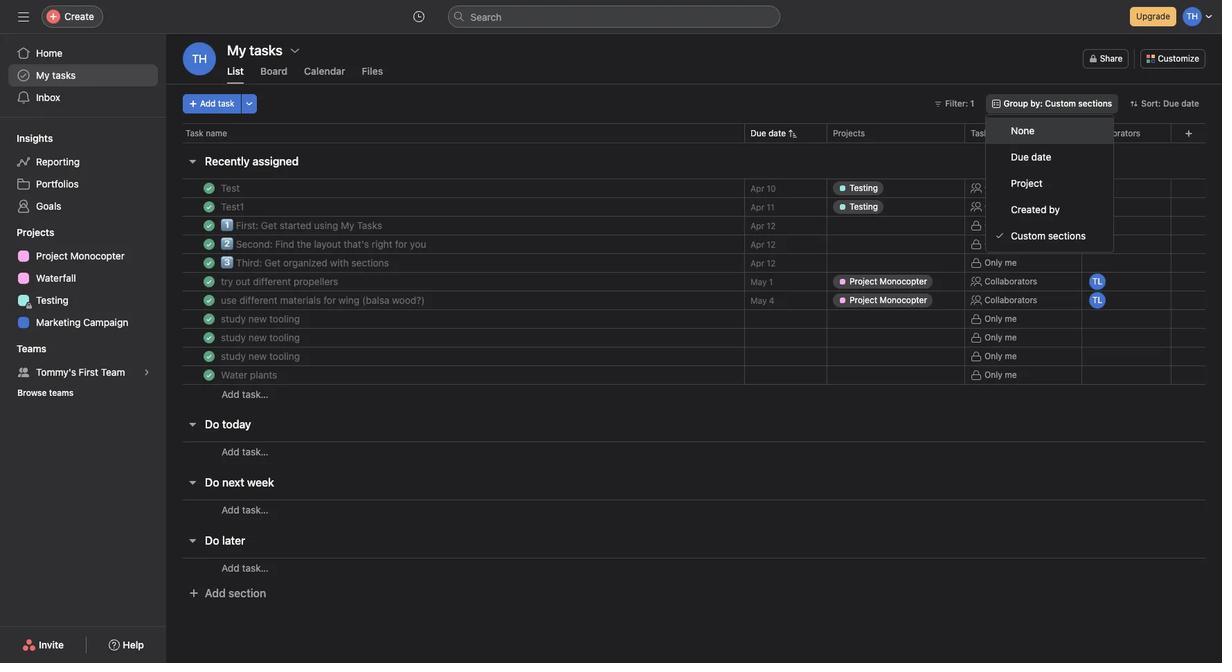 Task type: describe. For each thing, give the bounding box(es) containing it.
add task… row for third the add task… button collapse task list for this section icon
[[166, 500, 1223, 526]]

add task… for 1st the add task… button from the bottom
[[222, 563, 269, 574]]

task visibility
[[971, 128, 1023, 138]]

files link
[[362, 65, 383, 84]]

1 vertical spatial sections
[[1049, 230, 1086, 242]]

board
[[260, 65, 288, 77]]

only for '1️⃣ first: get started using my tasks' cell at the top
[[985, 220, 1003, 231]]

task for task name
[[186, 128, 204, 138]]

completed checkbox for study new tooling text field corresponding to 1st only me row from the top of the "header recently assigned" tree grid's study new tooling cell
[[201, 311, 218, 328]]

do for do next week
[[205, 477, 219, 489]]

linked projects for study new tooling cell for study new tooling cell corresponding to 2nd only me row from the top of the "header recently assigned" tree grid
[[827, 328, 966, 348]]

help
[[123, 639, 144, 651]]

teams
[[17, 343, 46, 355]]

group by: custom sections
[[1004, 98, 1113, 109]]

study new tooling cell for 2nd only me row from the bottom
[[166, 347, 745, 366]]

add inside "header recently assigned" tree grid
[[222, 388, 240, 400]]

goals
[[36, 200, 61, 212]]

1️⃣ first: get started using my tasks cell
[[166, 216, 745, 236]]

1 horizontal spatial due date
[[1011, 151, 1052, 163]]

home link
[[8, 42, 158, 64]]

goals link
[[8, 195, 158, 218]]

browse
[[17, 388, 47, 398]]

only for water plants cell
[[985, 370, 1003, 380]]

project for project monocopter
[[36, 250, 68, 262]]

recently
[[205, 155, 250, 168]]

my tasks
[[227, 42, 283, 58]]

history image
[[413, 11, 424, 22]]

completed checkbox for 1️⃣ first: get started using my tasks text box
[[201, 218, 218, 234]]

by
[[1050, 204, 1060, 215]]

list
[[227, 65, 244, 77]]

me for water plants text field
[[1005, 370, 1017, 380]]

only me for 2nd only me row from the bottom study new tooling cell
[[985, 351, 1017, 362]]

collapse task list for this section image for third the add task… button
[[187, 477, 198, 488]]

only me for study new tooling cell corresponding to 2nd only me row from the top of the "header recently assigned" tree grid
[[985, 333, 1017, 343]]

teams button
[[0, 342, 46, 356]]

projects inside dropdown button
[[17, 227, 54, 238]]

4 task… from the top
[[242, 563, 269, 574]]

add task button
[[183, 94, 241, 114]]

task name column header
[[183, 123, 749, 143]]

only for 2️⃣ second: find the layout that's right for you cell
[[985, 239, 1003, 249]]

test1 cell
[[166, 197, 745, 217]]

custom sections
[[1011, 230, 1086, 242]]

customize button
[[1141, 49, 1206, 69]]

upgrade
[[1137, 11, 1171, 21]]

apr for '3️⃣ third: get organized with sections' cell
[[751, 258, 765, 268]]

Test1 text field
[[218, 200, 248, 214]]

study new tooling text field for 1st only me row from the top of the "header recently assigned" tree grid's study new tooling cell
[[218, 312, 304, 326]]

upgrade button
[[1131, 7, 1177, 26]]

study new tooling cell for 1st only me row from the top of the "header recently assigned" tree grid
[[166, 310, 745, 329]]

visibility
[[991, 128, 1023, 138]]

may 1
[[751, 277, 773, 287]]

sections inside popup button
[[1079, 98, 1113, 109]]

invite
[[39, 639, 64, 651]]

do next week button
[[205, 470, 274, 495]]

add section
[[205, 587, 266, 600]]

do for do later
[[205, 535, 219, 547]]

add task
[[200, 98, 235, 109]]

add section button
[[183, 581, 272, 606]]

may for may 1
[[751, 277, 767, 287]]

10
[[767, 183, 776, 194]]

do later
[[205, 535, 245, 547]]

3 add task… button from the top
[[222, 503, 269, 518]]

share button
[[1083, 49, 1129, 69]]

Test text field
[[218, 182, 244, 195]]

only for study new tooling cell corresponding to 2nd only me row from the top of the "header recently assigned" tree grid
[[985, 333, 1003, 343]]

collaborators for 1
[[985, 276, 1038, 287]]

do for do today
[[205, 418, 219, 431]]

study new tooling cell for 2nd only me row from the top of the "header recently assigned" tree grid
[[166, 328, 745, 348]]

tommy's
[[36, 366, 76, 378]]

monocopter
[[70, 250, 125, 262]]

add task… row for collapse task list for this section image associated with do today
[[166, 442, 1223, 468]]

2️⃣ second: find the layout that's right for you cell
[[166, 235, 745, 254]]

week
[[247, 477, 274, 489]]

completed image for apr 11
[[201, 199, 218, 215]]

completed checkbox for water plants text field
[[201, 367, 218, 384]]

add a task to this section image
[[252, 535, 263, 547]]

completed checkbox for 2️⃣ second: find the layout that's right for you text box at the left of page
[[201, 236, 218, 253]]

2 add task… button from the top
[[222, 445, 269, 460]]

testing
[[36, 294, 69, 306]]

calendar link
[[304, 65, 345, 84]]

waterfall link
[[8, 267, 158, 290]]

me for 3️⃣ third: get organized with sections text box
[[1005, 258, 1017, 268]]

filter:
[[946, 98, 969, 109]]

1 add task… row from the top
[[166, 384, 1223, 404]]

add left task
[[200, 98, 216, 109]]

recently assigned button
[[205, 149, 299, 174]]

1 only me row from the top
[[166, 306, 1223, 333]]

inbox link
[[8, 87, 158, 109]]

12 for '3️⃣ third: get organized with sections' cell
[[767, 258, 776, 268]]

group
[[1004, 98, 1029, 109]]

campaign
[[83, 317, 128, 328]]

none
[[1011, 125, 1035, 136]]

completed checkbox for test text field
[[201, 180, 218, 197]]

sort: due date
[[1142, 98, 1200, 109]]

task
[[218, 98, 235, 109]]

sort: due date button
[[1125, 94, 1206, 114]]

calendar
[[304, 65, 345, 77]]

completed image for may 1
[[201, 274, 218, 290]]

portfolios link
[[8, 173, 158, 195]]

invite button
[[13, 633, 73, 658]]

group by: custom sections button
[[987, 94, 1119, 114]]

th
[[192, 53, 207, 65]]

only me for 1st only me row from the top of the "header recently assigned" tree grid's study new tooling cell
[[985, 314, 1017, 324]]

add down do today
[[222, 446, 240, 458]]

completed image for apr 12
[[201, 236, 218, 253]]

collaborators for 4
[[985, 295, 1038, 306]]

4 add task… button from the top
[[222, 561, 269, 576]]

11
[[767, 202, 775, 212]]

completed image for 1️⃣ first: get started using my tasks text box
[[201, 218, 218, 234]]

apr 11
[[751, 202, 775, 212]]

project monocopter link
[[8, 245, 158, 267]]

insights element
[[0, 126, 166, 220]]

try out different propellers text field
[[218, 275, 343, 289]]

only me for '1️⃣ first: get started using my tasks' cell at the top
[[985, 220, 1017, 231]]

tasks
[[52, 69, 76, 81]]

completed checkbox for test1 text field
[[201, 199, 218, 215]]

assigned
[[253, 155, 299, 168]]

project monocopter
[[36, 250, 125, 262]]

section
[[229, 587, 266, 600]]

projects button
[[0, 226, 54, 240]]

date inside row
[[769, 128, 786, 138]]

study new tooling text field
[[218, 331, 304, 345]]

waterfall
[[36, 272, 76, 284]]

task name
[[186, 128, 227, 138]]

teams
[[49, 388, 74, 398]]

4
[[769, 295, 775, 306]]

me for 2️⃣ second: find the layout that's right for you text box at the left of page
[[1005, 239, 1017, 249]]

apr 10
[[751, 183, 776, 194]]

tommy's first team
[[36, 366, 125, 378]]

next
[[222, 477, 245, 489]]

completed image for may 4
[[201, 292, 218, 309]]

portfolios
[[36, 178, 79, 190]]

1 for may 1
[[769, 277, 773, 287]]

help button
[[100, 633, 153, 658]]

linked projects for study new tooling cell for 2nd only me row from the bottom study new tooling cell
[[827, 347, 966, 366]]

more actions image
[[245, 100, 253, 108]]

linked projects for water plants cell
[[827, 366, 966, 385]]

team
[[101, 366, 125, 378]]

add task… for the add task… button in the "header recently assigned" tree grid
[[222, 388, 269, 400]]

header recently assigned tree grid
[[166, 175, 1223, 404]]



Task type: vqa. For each thing, say whether or not it's contained in the screenshot.
Test1 Cell apr
yes



Task type: locate. For each thing, give the bounding box(es) containing it.
add task… down water plants text field
[[222, 388, 269, 400]]

project up created
[[1011, 177, 1043, 189]]

due down none
[[1011, 151, 1029, 163]]

0 vertical spatial custom
[[1046, 98, 1077, 109]]

completed checkbox inside '1️⃣ first: get started using my tasks' cell
[[201, 218, 218, 234]]

0 vertical spatial apr 12
[[751, 221, 776, 231]]

collaborators for 11
[[985, 202, 1038, 212]]

1 vertical spatial collapse task list for this section image
[[187, 419, 198, 430]]

2 task from the left
[[971, 128, 989, 138]]

6 only from the top
[[985, 351, 1003, 362]]

5 completed image from the top
[[201, 330, 218, 346]]

completed checkbox for use different materials for wing (balsa wood?) text field
[[201, 292, 218, 309]]

add task… row
[[166, 384, 1223, 404], [166, 442, 1223, 468], [166, 500, 1223, 526], [166, 558, 1223, 585]]

add field image
[[1185, 129, 1193, 138]]

collapse task list for this section image
[[187, 156, 198, 167], [187, 419, 198, 430]]

project
[[1011, 177, 1043, 189], [36, 250, 68, 262]]

5 apr from the top
[[751, 258, 765, 268]]

do left later
[[205, 535, 219, 547]]

completed image
[[201, 199, 218, 215], [201, 236, 218, 253], [201, 274, 218, 290], [201, 292, 218, 309], [201, 348, 218, 365], [201, 367, 218, 384]]

task… inside "header recently assigned" tree grid
[[242, 388, 269, 400]]

study new tooling cell up water plants cell
[[166, 328, 745, 348]]

1 vertical spatial projects
[[17, 227, 54, 238]]

4 completed image from the top
[[201, 311, 218, 328]]

only for 2nd only me row from the bottom study new tooling cell
[[985, 351, 1003, 362]]

completed image inside the test "cell"
[[201, 180, 218, 197]]

collaborators
[[1088, 128, 1141, 138], [985, 183, 1038, 193], [985, 202, 1038, 212], [985, 276, 1038, 287], [985, 295, 1038, 306]]

4 completed image from the top
[[201, 292, 218, 309]]

6 completed checkbox from the top
[[201, 367, 218, 384]]

only me for 2️⃣ second: find the layout that's right for you cell
[[985, 239, 1017, 249]]

1 vertical spatial custom
[[1011, 230, 1046, 242]]

custom inside popup button
[[1046, 98, 1077, 109]]

3 completed checkbox from the top
[[201, 292, 218, 309]]

insights button
[[0, 132, 53, 145]]

do left today
[[205, 418, 219, 431]]

apr for '1️⃣ first: get started using my tasks' cell at the top
[[751, 221, 765, 231]]

1 task… from the top
[[242, 388, 269, 400]]

1
[[971, 98, 975, 109], [769, 277, 773, 287]]

1 vertical spatial due date
[[1011, 151, 1052, 163]]

3 only me from the top
[[985, 258, 1017, 268]]

0 horizontal spatial 1
[[769, 277, 773, 287]]

0 horizontal spatial projects
[[17, 227, 54, 238]]

completed image for 3️⃣ third: get organized with sections text box
[[201, 255, 218, 272]]

marketing campaign
[[36, 317, 128, 328]]

6 me from the top
[[1005, 351, 1017, 362]]

may 4
[[751, 295, 775, 306]]

0 vertical spatial project
[[1011, 177, 1043, 189]]

1 vertical spatial date
[[769, 128, 786, 138]]

2 add task… row from the top
[[166, 442, 1223, 468]]

2 only me from the top
[[985, 239, 1017, 249]]

2 12 from the top
[[767, 239, 776, 250]]

files
[[362, 65, 383, 77]]

list link
[[227, 65, 244, 84]]

0 vertical spatial 1
[[971, 98, 975, 109]]

me for study new tooling text box
[[1005, 333, 1017, 343]]

task… down water plants text field
[[242, 388, 269, 400]]

3 study new tooling cell from the top
[[166, 347, 745, 366]]

date
[[1182, 98, 1200, 109], [769, 128, 786, 138], [1032, 151, 1052, 163]]

completed checkbox inside the test "cell"
[[201, 180, 218, 197]]

add task… for 3rd the add task… button from the bottom of the page
[[222, 446, 269, 458]]

projects down goals
[[17, 227, 54, 238]]

3 apr 12 from the top
[[751, 258, 776, 268]]

2️⃣ Second: Find the layout that's right for you text field
[[218, 238, 431, 251]]

sort:
[[1142, 98, 1162, 109]]

1 completed image from the top
[[201, 199, 218, 215]]

apr 12
[[751, 221, 776, 231], [751, 239, 776, 250], [751, 258, 776, 268]]

1 study new tooling text field from the top
[[218, 312, 304, 326]]

collapse task list for this section image left do today button
[[187, 419, 198, 430]]

collaborators inside row
[[1088, 128, 1141, 138]]

add task… inside "header recently assigned" tree grid
[[222, 388, 269, 400]]

1 vertical spatial apr 12
[[751, 239, 776, 250]]

0 vertical spatial collapse task list for this section image
[[187, 156, 198, 167]]

collapse task list for this section image
[[187, 477, 198, 488], [187, 535, 198, 547]]

recently assigned
[[205, 155, 299, 168]]

completed image inside '1️⃣ first: get started using my tasks' cell
[[201, 218, 218, 234]]

1 horizontal spatial 1
[[971, 98, 975, 109]]

custom right by:
[[1046, 98, 1077, 109]]

do today
[[205, 418, 251, 431]]

0 vertical spatial study new tooling text field
[[218, 312, 304, 326]]

add task… button down water plants text field
[[222, 387, 269, 402]]

0 vertical spatial collapse task list for this section image
[[187, 477, 198, 488]]

by:
[[1031, 98, 1043, 109]]

task… up week
[[242, 446, 269, 458]]

7 only from the top
[[985, 370, 1003, 380]]

completed checkbox inside use different materials for wing (balsa wood?) cell
[[201, 292, 218, 309]]

only me for '3️⃣ third: get organized with sections' cell
[[985, 258, 1017, 268]]

6 completed image from the top
[[201, 367, 218, 384]]

add task… down do next week
[[222, 504, 269, 516]]

do today button
[[205, 412, 251, 437]]

apr
[[751, 183, 765, 194], [751, 202, 765, 212], [751, 221, 765, 231], [751, 239, 765, 250], [751, 258, 765, 268]]

name
[[206, 128, 227, 138]]

0 vertical spatial due date
[[751, 128, 786, 138]]

2 horizontal spatial due
[[1164, 98, 1180, 109]]

date left ascending image
[[769, 128, 786, 138]]

0 vertical spatial projects
[[833, 128, 865, 138]]

Search tasks, projects, and more text field
[[448, 6, 780, 28]]

add down next
[[222, 504, 240, 516]]

1️⃣ First: Get started using My Tasks text field
[[218, 219, 387, 233]]

1 only me from the top
[[985, 220, 1017, 231]]

date down none radio item
[[1032, 151, 1052, 163]]

only me
[[985, 220, 1017, 231], [985, 239, 1017, 249], [985, 258, 1017, 268], [985, 314, 1017, 324], [985, 333, 1017, 343], [985, 351, 1017, 362], [985, 370, 1017, 380]]

2 apr from the top
[[751, 202, 765, 212]]

apr 12 for '1️⃣ first: get started using my tasks' cell at the top
[[751, 221, 776, 231]]

completed image inside use different materials for wing (balsa wood?) cell
[[201, 292, 218, 309]]

apr 12 for 2️⃣ second: find the layout that's right for you cell
[[751, 239, 776, 250]]

4 completed checkbox from the top
[[201, 311, 218, 328]]

linked projects for 2️⃣ second: find the layout that's right for you cell
[[827, 235, 966, 254]]

3 do from the top
[[205, 535, 219, 547]]

sections down by
[[1049, 230, 1086, 242]]

1 apr 12 from the top
[[751, 221, 776, 231]]

completed image inside water plants cell
[[201, 367, 218, 384]]

2 completed image from the top
[[201, 236, 218, 253]]

3 linked projects for study new tooling cell from the top
[[827, 347, 966, 366]]

0 vertical spatial due
[[1164, 98, 1180, 109]]

later
[[222, 535, 245, 547]]

1 only from the top
[[985, 220, 1003, 231]]

0 vertical spatial date
[[1182, 98, 1200, 109]]

sections down share button
[[1079, 98, 1113, 109]]

1 horizontal spatial date
[[1032, 151, 1052, 163]]

7 me from the top
[[1005, 370, 1017, 380]]

3 apr from the top
[[751, 221, 765, 231]]

1 completed checkbox from the top
[[201, 180, 218, 197]]

0 horizontal spatial due date
[[751, 128, 786, 138]]

3 task… from the top
[[242, 504, 269, 516]]

completed image inside study new tooling cell
[[201, 348, 218, 365]]

1 add task… button from the top
[[222, 387, 269, 402]]

completed image for study new tooling text field corresponding to 1st only me row from the top of the "header recently assigned" tree grid's study new tooling cell
[[201, 311, 218, 328]]

0 horizontal spatial date
[[769, 128, 786, 138]]

1 inside "header recently assigned" tree grid
[[769, 277, 773, 287]]

2 vertical spatial do
[[205, 535, 219, 547]]

add task… row for collapse task list for this section icon related to 1st the add task… button from the bottom
[[166, 558, 1223, 585]]

completed checkbox inside '3️⃣ third: get organized with sections' cell
[[201, 255, 218, 272]]

may up the may 4
[[751, 277, 767, 287]]

completed checkbox inside water plants cell
[[201, 367, 218, 384]]

4 me from the top
[[1005, 314, 1017, 324]]

2 completed checkbox from the top
[[201, 274, 218, 290]]

1 12 from the top
[[767, 221, 776, 231]]

apr 12 for '3️⃣ third: get organized with sections' cell
[[751, 258, 776, 268]]

1 completed checkbox from the top
[[201, 199, 218, 215]]

try out different propellers cell
[[166, 272, 745, 292]]

3 add task… row from the top
[[166, 500, 1223, 526]]

1 vertical spatial due
[[751, 128, 767, 138]]

collapse task list for this section image for recently assigned
[[187, 156, 198, 167]]

0 horizontal spatial due
[[751, 128, 767, 138]]

3 me from the top
[[1005, 258, 1017, 268]]

1 add task… from the top
[[222, 388, 269, 400]]

apr for the test "cell"
[[751, 183, 765, 194]]

create
[[64, 10, 94, 22]]

see details, tommy's first team image
[[143, 369, 151, 377]]

collapse task list for this section image for do today
[[187, 419, 198, 430]]

collapse task list for this section image for 1st the add task… button from the bottom
[[187, 535, 198, 547]]

tommy's first team link
[[8, 362, 158, 384]]

study new tooling text field
[[218, 312, 304, 326], [218, 350, 304, 364]]

reporting link
[[8, 151, 158, 173]]

2 me from the top
[[1005, 239, 1017, 249]]

3 completed image from the top
[[201, 274, 218, 290]]

1 task from the left
[[186, 128, 204, 138]]

only me row
[[166, 306, 1223, 333], [166, 324, 1223, 352], [166, 343, 1223, 371], [166, 362, 1223, 389]]

3 completed image from the top
[[201, 255, 218, 272]]

collaborators for 10
[[985, 183, 1038, 193]]

reporting
[[36, 156, 80, 168]]

1 me from the top
[[1005, 220, 1017, 231]]

3 12 from the top
[[767, 258, 776, 268]]

task for task visibility
[[971, 128, 989, 138]]

do
[[205, 418, 219, 431], [205, 477, 219, 489], [205, 535, 219, 547]]

completed checkbox for study new tooling text box
[[201, 330, 218, 346]]

completed checkbox inside "try out different propellers" cell
[[201, 274, 218, 290]]

home
[[36, 47, 63, 59]]

5 only me from the top
[[985, 333, 1017, 343]]

only for 1st only me row from the top of the "header recently assigned" tree grid's study new tooling cell
[[985, 314, 1003, 324]]

completed checkbox for study new tooling text field corresponding to 2nd only me row from the bottom study new tooling cell
[[201, 348, 218, 365]]

completed checkbox inside the test1 cell
[[201, 199, 218, 215]]

12 for '1️⃣ first: get started using my tasks' cell at the top
[[767, 221, 776, 231]]

2 may from the top
[[751, 295, 767, 306]]

6 only me from the top
[[985, 351, 1017, 362]]

filter: 1
[[946, 98, 975, 109]]

collapse task list for this section image down task name
[[187, 156, 198, 167]]

me
[[1005, 220, 1017, 231], [1005, 239, 1017, 249], [1005, 258, 1017, 268], [1005, 314, 1017, 324], [1005, 333, 1017, 343], [1005, 351, 1017, 362], [1005, 370, 1017, 380]]

linked projects for 3️⃣ third: get organized with sections cell
[[827, 254, 966, 273]]

due right sort:
[[1164, 98, 1180, 109]]

2 collapse task list for this section image from the top
[[187, 535, 198, 547]]

1 horizontal spatial task
[[971, 128, 989, 138]]

2 vertical spatial 12
[[767, 258, 776, 268]]

7 only me from the top
[[985, 370, 1017, 380]]

2 completed image from the top
[[201, 218, 218, 234]]

row containing task name
[[166, 123, 1223, 149]]

task left name at top left
[[186, 128, 204, 138]]

1 collapse task list for this section image from the top
[[187, 477, 198, 488]]

1 horizontal spatial project
[[1011, 177, 1043, 189]]

1 vertical spatial may
[[751, 295, 767, 306]]

Completed checkbox
[[201, 180, 218, 197], [201, 274, 218, 290], [201, 292, 218, 309], [201, 311, 218, 328], [201, 348, 218, 365], [201, 367, 218, 384]]

3 only from the top
[[985, 258, 1003, 268]]

due date inside row
[[751, 128, 786, 138]]

add task… button down today
[[222, 445, 269, 460]]

marketing
[[36, 317, 81, 328]]

2 linked projects for study new tooling cell from the top
[[827, 328, 966, 348]]

2 vertical spatial date
[[1032, 151, 1052, 163]]

completed checkbox inside 2️⃣ second: find the layout that's right for you cell
[[201, 236, 218, 253]]

th button
[[183, 42, 216, 76]]

5 completed checkbox from the top
[[201, 330, 218, 346]]

collapse task list for this section image left the do later
[[187, 535, 198, 547]]

apr for the test1 cell
[[751, 202, 765, 212]]

1 do from the top
[[205, 418, 219, 431]]

may
[[751, 277, 767, 287], [751, 295, 767, 306]]

teams element
[[0, 337, 166, 406]]

may left 4
[[751, 295, 767, 306]]

completed image inside '3️⃣ third: get organized with sections' cell
[[201, 255, 218, 272]]

completed checkbox inside study new tooling cell
[[201, 330, 218, 346]]

add
[[200, 98, 216, 109], [222, 388, 240, 400], [222, 446, 240, 458], [222, 504, 240, 516], [222, 563, 240, 574], [205, 587, 226, 600]]

2 add task… from the top
[[222, 446, 269, 458]]

date inside popup button
[[1182, 98, 1200, 109]]

2 study new tooling text field from the top
[[218, 350, 304, 364]]

me for 1️⃣ first: get started using my tasks text box
[[1005, 220, 1017, 231]]

only me for water plants cell
[[985, 370, 1017, 380]]

projects element
[[0, 220, 166, 337]]

custom down created
[[1011, 230, 1046, 242]]

1 collapse task list for this section image from the top
[[187, 156, 198, 167]]

linked projects for study new tooling cell
[[827, 310, 966, 329], [827, 328, 966, 348], [827, 347, 966, 366]]

2 completed checkbox from the top
[[201, 218, 218, 234]]

1 linked projects for study new tooling cell from the top
[[827, 310, 966, 329]]

0 vertical spatial may
[[751, 277, 767, 287]]

projects
[[833, 128, 865, 138], [17, 227, 54, 238]]

3 only me row from the top
[[166, 343, 1223, 371]]

5 completed image from the top
[[201, 348, 218, 365]]

testing link
[[8, 290, 158, 312]]

add task… down today
[[222, 446, 269, 458]]

2 horizontal spatial date
[[1182, 98, 1200, 109]]

5 only from the top
[[985, 333, 1003, 343]]

1 right filter:
[[971, 98, 975, 109]]

1 may from the top
[[751, 277, 767, 287]]

1 horizontal spatial due
[[1011, 151, 1029, 163]]

Water plants text field
[[218, 369, 281, 382]]

1 vertical spatial project
[[36, 250, 68, 262]]

0 vertical spatial 12
[[767, 221, 776, 231]]

task left visibility
[[971, 128, 989, 138]]

collapse task list for this section image left next
[[187, 477, 198, 488]]

4 only me row from the top
[[166, 362, 1223, 389]]

1 vertical spatial 12
[[767, 239, 776, 250]]

1 horizontal spatial projects
[[833, 128, 865, 138]]

add task… button down do next week
[[222, 503, 269, 518]]

row
[[166, 123, 1223, 149], [183, 142, 1206, 143], [166, 175, 1223, 202], [166, 193, 1223, 221], [166, 212, 1223, 240], [166, 231, 1223, 258], [166, 249, 1223, 277], [166, 268, 1223, 296], [166, 287, 1223, 315]]

add up add section button
[[222, 563, 240, 574]]

3 add task… from the top
[[222, 504, 269, 516]]

3️⃣ Third: Get organized with sections text field
[[218, 256, 393, 270]]

my
[[36, 69, 50, 81]]

show options image
[[290, 45, 301, 56]]

due left ascending image
[[751, 128, 767, 138]]

add down water plants text field
[[222, 388, 240, 400]]

2 vertical spatial apr 12
[[751, 258, 776, 268]]

task… down week
[[242, 504, 269, 516]]

due inside popup button
[[1164, 98, 1180, 109]]

1 up 4
[[769, 277, 773, 287]]

3️⃣ third: get organized with sections cell
[[166, 254, 745, 273]]

projects right ascending image
[[833, 128, 865, 138]]

1 for filter: 1
[[971, 98, 975, 109]]

do later button
[[205, 529, 245, 554]]

2 collapse task list for this section image from the top
[[187, 419, 198, 430]]

2 task… from the top
[[242, 446, 269, 458]]

2 study new tooling cell from the top
[[166, 328, 745, 348]]

due date down none
[[1011, 151, 1052, 163]]

12 for 2️⃣ second: find the layout that's right for you cell
[[767, 239, 776, 250]]

completed image for study new tooling text box
[[201, 330, 218, 346]]

created by
[[1011, 204, 1060, 215]]

add task…
[[222, 388, 269, 400], [222, 446, 269, 458], [222, 504, 269, 516], [222, 563, 269, 574]]

5 me from the top
[[1005, 333, 1017, 343]]

study new tooling text field down study new tooling text box
[[218, 350, 304, 364]]

board link
[[260, 65, 288, 84]]

due
[[1164, 98, 1180, 109], [751, 128, 767, 138], [1011, 151, 1029, 163]]

share
[[1101, 53, 1123, 64]]

project up the waterfall in the left of the page
[[36, 250, 68, 262]]

completed image inside the test1 cell
[[201, 199, 218, 215]]

may for may 4
[[751, 295, 767, 306]]

5 completed checkbox from the top
[[201, 348, 218, 365]]

inbox
[[36, 91, 60, 103]]

4 apr from the top
[[751, 239, 765, 250]]

projects inside row
[[833, 128, 865, 138]]

1 vertical spatial study new tooling text field
[[218, 350, 304, 364]]

task… up section
[[242, 563, 269, 574]]

study new tooling cell
[[166, 310, 745, 329], [166, 328, 745, 348], [166, 347, 745, 366]]

only
[[985, 220, 1003, 231], [985, 239, 1003, 249], [985, 258, 1003, 268], [985, 314, 1003, 324], [985, 333, 1003, 343], [985, 351, 1003, 362], [985, 370, 1003, 380]]

task inside column header
[[186, 128, 204, 138]]

completed image inside 2️⃣ second: find the layout that's right for you cell
[[201, 236, 218, 253]]

do left next
[[205, 477, 219, 489]]

insights
[[17, 132, 53, 144]]

add task… button inside "header recently assigned" tree grid
[[222, 387, 269, 402]]

4 add task… row from the top
[[166, 558, 1223, 585]]

1 inside dropdown button
[[971, 98, 975, 109]]

2 only from the top
[[985, 239, 1003, 249]]

only for '3️⃣ third: get organized with sections' cell
[[985, 258, 1003, 268]]

2 only me row from the top
[[166, 324, 1223, 352]]

due inside row
[[751, 128, 767, 138]]

project for project
[[1011, 177, 1043, 189]]

0 vertical spatial sections
[[1079, 98, 1113, 109]]

add task… up section
[[222, 563, 269, 574]]

sections
[[1079, 98, 1113, 109], [1049, 230, 1086, 242]]

3 completed checkbox from the top
[[201, 236, 218, 253]]

ascending image
[[789, 129, 797, 138]]

study new tooling cell down use different materials for wing (balsa wood?) cell
[[166, 347, 745, 366]]

study new tooling text field up study new tooling text box
[[218, 312, 304, 326]]

created
[[1011, 204, 1047, 215]]

do next week
[[205, 477, 274, 489]]

first
[[79, 366, 98, 378]]

completed checkbox for the 'try out different propellers' text field
[[201, 274, 218, 290]]

add task… for third the add task… button
[[222, 504, 269, 516]]

2 apr 12 from the top
[[751, 239, 776, 250]]

study new tooling text field for 2nd only me row from the bottom study new tooling cell
[[218, 350, 304, 364]]

0 horizontal spatial task
[[186, 128, 204, 138]]

add task… button
[[222, 387, 269, 402], [222, 445, 269, 460], [222, 503, 269, 518], [222, 561, 269, 576]]

4 add task… from the top
[[222, 563, 269, 574]]

completed image
[[201, 180, 218, 197], [201, 218, 218, 234], [201, 255, 218, 272], [201, 311, 218, 328], [201, 330, 218, 346]]

apr for 2️⃣ second: find the layout that's right for you cell
[[751, 239, 765, 250]]

today
[[222, 418, 251, 431]]

1 completed image from the top
[[201, 180, 218, 197]]

create button
[[42, 6, 103, 28]]

4 only from the top
[[985, 314, 1003, 324]]

study new tooling cell down "try out different propellers" cell
[[166, 310, 745, 329]]

hide sidebar image
[[18, 11, 29, 22]]

none radio item
[[986, 118, 1114, 144]]

browse teams
[[17, 388, 74, 398]]

test cell
[[166, 179, 745, 198]]

global element
[[0, 34, 166, 117]]

add task… button up section
[[222, 561, 269, 576]]

1 vertical spatial 1
[[769, 277, 773, 287]]

1 apr from the top
[[751, 183, 765, 194]]

browse teams button
[[11, 384, 80, 403]]

Completed checkbox
[[201, 199, 218, 215], [201, 218, 218, 234], [201, 236, 218, 253], [201, 255, 218, 272], [201, 330, 218, 346]]

water plants cell
[[166, 366, 745, 385]]

0 horizontal spatial project
[[36, 250, 68, 262]]

2 vertical spatial due
[[1011, 151, 1029, 163]]

4 only me from the top
[[985, 314, 1017, 324]]

date up add field icon
[[1182, 98, 1200, 109]]

1 study new tooling cell from the top
[[166, 310, 745, 329]]

completed image inside "try out different propellers" cell
[[201, 274, 218, 290]]

due date left ascending image
[[751, 128, 786, 138]]

add left section
[[205, 587, 226, 600]]

use different materials for wing (balsa wood?) cell
[[166, 291, 745, 310]]

completed checkbox for 3️⃣ third: get organized with sections text box
[[201, 255, 218, 272]]

linked projects for study new tooling cell for 1st only me row from the top of the "header recently assigned" tree grid's study new tooling cell
[[827, 310, 966, 329]]

completed image for test text field
[[201, 180, 218, 197]]

4 completed checkbox from the top
[[201, 255, 218, 272]]

1 vertical spatial do
[[205, 477, 219, 489]]

2 do from the top
[[205, 477, 219, 489]]

1 vertical spatial collapse task list for this section image
[[187, 535, 198, 547]]

filter: 1 button
[[928, 94, 981, 114]]

use different materials for wing (balsa wood?) text field
[[218, 294, 429, 308]]

0 vertical spatial do
[[205, 418, 219, 431]]



